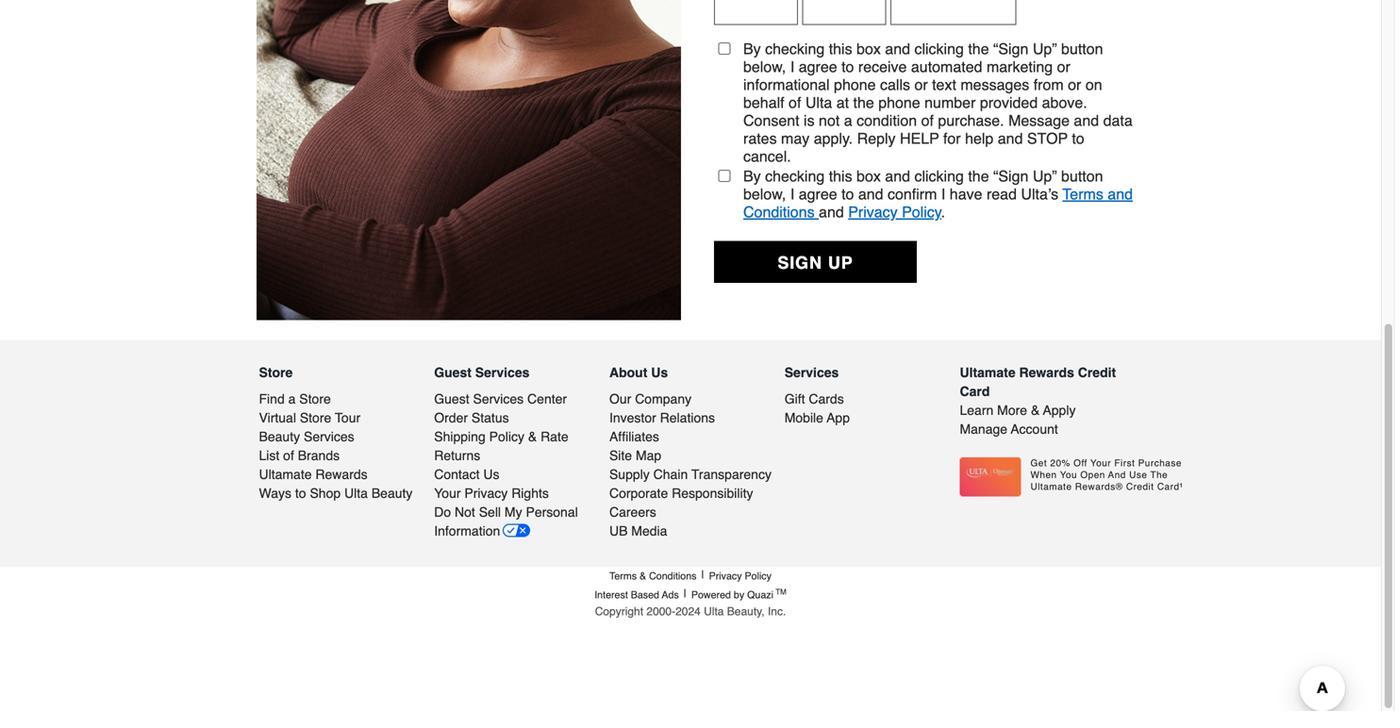 Task type: vqa. For each thing, say whether or not it's contained in the screenshot.
left in
no



Task type: locate. For each thing, give the bounding box(es) containing it.
below, up informational
[[743, 58, 786, 75]]

ultamate rewards link
[[259, 465, 421, 484]]

2024
[[676, 605, 701, 618]]

0 horizontal spatial us
[[483, 467, 500, 482]]

box
[[857, 40, 881, 58], [857, 167, 881, 185]]

clicking for confirm
[[915, 167, 964, 185]]

this for and
[[829, 167, 852, 185]]

0 vertical spatial box
[[857, 40, 881, 58]]

1 vertical spatial by
[[743, 167, 761, 185]]

& up based
[[640, 571, 646, 582]]

0 horizontal spatial privacy policy link
[[709, 567, 772, 586]]

0 vertical spatial a
[[844, 112, 852, 129]]

of right "list"
[[283, 448, 294, 463]]

1 vertical spatial button
[[1061, 167, 1103, 185]]

0 horizontal spatial ultamate
[[259, 467, 312, 482]]

conditions
[[743, 203, 815, 221], [649, 571, 697, 582]]

rights
[[512, 486, 549, 501]]

clicking up automated
[[915, 40, 964, 58]]

1 vertical spatial terms
[[609, 571, 637, 582]]

services
[[475, 365, 530, 380], [785, 365, 839, 380], [473, 392, 524, 407], [304, 429, 354, 444]]

1 horizontal spatial policy
[[745, 571, 772, 582]]

ultamate
[[960, 365, 1016, 380], [259, 467, 312, 482], [1031, 482, 1072, 493]]

to left receive
[[842, 58, 854, 75]]

1 agree from the top
[[799, 58, 837, 75]]

this
[[829, 40, 852, 58], [829, 167, 852, 185]]

0 vertical spatial ulta
[[806, 94, 832, 111]]

0 horizontal spatial beauty
[[259, 429, 300, 444]]

0 vertical spatial conditions
[[743, 203, 815, 221]]

checking down cancel.
[[765, 167, 825, 185]]

virtual
[[259, 410, 296, 426]]

or up from
[[1057, 58, 1071, 75]]

1 vertical spatial this
[[829, 167, 852, 185]]

1 horizontal spatial a
[[844, 112, 852, 129]]

more
[[997, 403, 1027, 418]]

1 guest from the top
[[434, 365, 472, 380]]

0 vertical spatial us
[[651, 365, 668, 380]]

|
[[701, 568, 704, 582], [684, 587, 687, 601]]

1 vertical spatial beauty
[[372, 486, 413, 501]]

card¹
[[1157, 482, 1183, 493]]

policy inside terms & conditions | privacy policy interest based ads | powered by quazi tm copyright 2000-2024 ulta beauty, inc.
[[745, 571, 772, 582]]

0 horizontal spatial policy
[[489, 429, 524, 444]]

rewards inside find a store virtual store tour beauty services list of brands ultamate rewards ways to shop ulta beauty
[[315, 467, 368, 482]]

1 horizontal spatial terms
[[1063, 185, 1104, 203]]

i for by checking this box and clicking the "sign up" button below, i agree to and confirm i have read ulta's
[[790, 185, 795, 203]]

guest services
[[434, 365, 530, 380]]

0 vertical spatial guest
[[434, 365, 472, 380]]

1 vertical spatial ulta
[[344, 486, 368, 501]]

policy down confirm
[[902, 203, 942, 221]]

2000-
[[647, 605, 676, 618]]

1 horizontal spatial ultamate
[[960, 365, 1016, 380]]

to
[[842, 58, 854, 75], [1072, 130, 1085, 147], [842, 185, 854, 203], [295, 486, 306, 501]]

up" for or
[[1033, 40, 1057, 58]]

1 up" from the top
[[1033, 40, 1057, 58]]

checking
[[765, 40, 825, 58], [765, 167, 825, 185]]

1 vertical spatial checking
[[765, 167, 825, 185]]

1 box from the top
[[857, 40, 881, 58]]

0 vertical spatial agree
[[799, 58, 837, 75]]

0 vertical spatial privacy
[[848, 203, 898, 221]]

this inside by checking this box and clicking the "sign up" button below, i agree to receive automated marketing or informational phone calls or text messages from or on behalf of ulta at the phone number provided above. consent is not a condition of purchase. message and data rates may apply. reply help for help and stop to cancel.
[[829, 40, 852, 58]]

1 clicking from the top
[[915, 40, 964, 58]]

& left rate
[[528, 429, 537, 444]]

ulta down powered
[[704, 605, 724, 618]]

0 horizontal spatial terms
[[609, 571, 637, 582]]

to left shop
[[295, 486, 306, 501]]

0 vertical spatial button
[[1061, 40, 1103, 58]]

conditions down cancel.
[[743, 203, 815, 221]]

by inside by checking this box and clicking the "sign up" button below, i agree to and confirm i have read ulta's
[[743, 167, 761, 185]]

the right at
[[853, 94, 874, 111]]

beauty down virtual
[[259, 429, 300, 444]]

box up receive
[[857, 40, 881, 58]]

and down first
[[1108, 470, 1126, 481]]

2 horizontal spatial ulta
[[806, 94, 832, 111]]

corporate responsibility link
[[609, 484, 772, 503]]

2 vertical spatial policy
[[745, 571, 772, 582]]

agree down apply.
[[799, 185, 837, 203]]

1 vertical spatial privacy policy link
[[709, 567, 772, 586]]

your
[[1091, 458, 1111, 469]]

not
[[819, 112, 840, 129]]

checking inside by checking this box and clicking the "sign up" button below, i agree to receive automated marketing or informational phone calls or text messages from or on behalf of ulta at the phone number provided above. consent is not a condition of purchase. message and data rates may apply. reply help for help and stop to cancel.
[[765, 40, 825, 58]]

| up powered
[[701, 568, 704, 582]]

us up company
[[651, 365, 668, 380]]

0 horizontal spatial a
[[288, 392, 296, 407]]

2 this from the top
[[829, 167, 852, 185]]

terms inside terms and conditions
[[1063, 185, 1104, 203]]

& up account
[[1031, 403, 1040, 418]]

privacy policy link up by
[[709, 567, 772, 586]]

0 horizontal spatial of
[[283, 448, 294, 463]]

beauty,
[[727, 605, 765, 618]]

1 vertical spatial us
[[483, 467, 500, 482]]

ulta inside terms & conditions | privacy policy interest based ads | powered by quazi tm copyright 2000-2024 ulta beauty, inc.
[[704, 605, 724, 618]]

help
[[965, 130, 994, 147]]

0 vertical spatial &
[[1031, 403, 1040, 418]]

2 horizontal spatial ultamate
[[1031, 482, 1072, 493]]

clicking
[[915, 40, 964, 58], [915, 167, 964, 185]]

investor relations link
[[609, 409, 772, 427]]

1 checking from the top
[[765, 40, 825, 58]]

box up 'and privacy policy .'
[[857, 167, 881, 185]]

agree up informational
[[799, 58, 837, 75]]

privacy inside terms & conditions | privacy policy interest based ads | powered by quazi tm copyright 2000-2024 ulta beauty, inc.
[[709, 571, 742, 582]]

to up 'and privacy policy .'
[[842, 185, 854, 203]]

by for by checking this box and clicking the "sign up" button below, i agree to receive automated marketing or informational phone calls or text messages from or on behalf of ulta at the phone number provided above. consent is not a condition of purchase. message and data rates may apply. reply help for help and stop to cancel.
[[743, 40, 761, 58]]

2 "sign from the top
[[993, 167, 1029, 185]]

1 horizontal spatial &
[[640, 571, 646, 582]]

0 vertical spatial beauty
[[259, 429, 300, 444]]

"sign inside by checking this box and clicking the "sign up" button below, i agree to and confirm i have read ulta's
[[993, 167, 1029, 185]]

checking inside by checking this box and clicking the "sign up" button below, i agree to and confirm i have read ulta's
[[765, 167, 825, 185]]

ulta inside find a store virtual store tour beauty services list of brands ultamate rewards ways to shop ulta beauty
[[344, 486, 368, 501]]

0 vertical spatial below,
[[743, 58, 786, 75]]

us up your privacy rights link
[[483, 467, 500, 482]]

phone down calls
[[879, 94, 920, 111]]

corporate
[[609, 486, 668, 501]]

and right help
[[998, 130, 1023, 147]]

rewards up learn more & apply link
[[1019, 365, 1074, 380]]

store up beauty services link
[[300, 410, 331, 426]]

condition
[[857, 112, 917, 129]]

0 vertical spatial store
[[259, 365, 293, 380]]

get 20% off your first purchase when you open and use the ultamate rewards® credit card¹
[[1031, 458, 1183, 493]]

button up the on
[[1061, 40, 1103, 58]]

and down 'data'
[[1108, 185, 1133, 203]]

the up have on the top right of the page
[[968, 167, 989, 185]]

ultamate up ways
[[259, 467, 312, 482]]

| right ads
[[684, 587, 687, 601]]

privacy up sell
[[465, 486, 508, 501]]

of up 'help'
[[921, 112, 934, 129]]

and up 'and privacy policy .'
[[858, 185, 884, 203]]

None telephone field
[[890, 0, 1016, 25]]

rewards up ways to shop ulta beauty 'link' at bottom
[[315, 467, 368, 482]]

i down cancel.
[[790, 185, 795, 203]]

powered
[[691, 590, 731, 601]]

us inside guest services center order status shipping policy & rate returns contact us your privacy rights
[[483, 467, 500, 482]]

by inside by checking this box and clicking the "sign up" button below, i agree to receive automated marketing or informational phone calls or text messages from or on behalf of ulta at the phone number provided above. consent is not a condition of purchase. message and data rates may apply. reply help for help and stop to cancel.
[[743, 40, 761, 58]]

privacy up by
[[709, 571, 742, 582]]

up" inside by checking this box and clicking the "sign up" button below, i agree to and confirm i have read ulta's
[[1033, 167, 1057, 185]]

learn more & apply link
[[960, 401, 1122, 420]]

this up at
[[829, 40, 852, 58]]

0 vertical spatial rewards
[[1019, 365, 1074, 380]]

1 vertical spatial clicking
[[915, 167, 964, 185]]

terms up interest
[[609, 571, 637, 582]]

0 horizontal spatial ulta
[[344, 486, 368, 501]]

inc.
[[768, 605, 786, 618]]

beauty down ultamate rewards link
[[372, 486, 413, 501]]

button inside by checking this box and clicking the "sign up" button below, i agree to and confirm i have read ulta's
[[1061, 167, 1103, 185]]

ulta down ultamate rewards link
[[344, 486, 368, 501]]

tm
[[776, 588, 787, 597]]

the down purchase
[[1151, 470, 1168, 481]]

2 horizontal spatial policy
[[902, 203, 942, 221]]

our company link
[[609, 390, 772, 409]]

mobile
[[785, 410, 824, 426]]

Mobile Phone Number: telephone field
[[714, 0, 798, 25]]

checking up informational
[[765, 40, 825, 58]]

1 vertical spatial store
[[299, 392, 331, 407]]

a down at
[[844, 112, 852, 129]]

1 "sign from the top
[[993, 40, 1029, 58]]

1 below, from the top
[[743, 58, 786, 75]]

& inside guest services center order status shipping policy & rate returns contact us your privacy rights
[[528, 429, 537, 444]]

phone up at
[[834, 76, 876, 93]]

1 horizontal spatial ulta
[[704, 605, 724, 618]]

conditions inside terms and conditions
[[743, 203, 815, 221]]

1 vertical spatial privacy
[[465, 486, 508, 501]]

apply
[[1043, 403, 1076, 418]]

.
[[942, 203, 945, 221]]

by checking this box and clicking the "sign up" button below, i agree to receive automated marketing or informational phone calls or text messages from or on behalf of ulta at the phone number provided above. consent is not a condition of purchase. message and data rates may apply. reply help for help and stop to cancel.
[[743, 40, 1133, 165]]

up" inside by checking this box and clicking the "sign up" button below, i agree to receive automated marketing or informational phone calls or text messages from or on behalf of ulta at the phone number provided above. consent is not a condition of purchase. message and data rates may apply. reply help for help and stop to cancel.
[[1033, 40, 1057, 58]]

rewards inside ultamate rewards credit card learn more & apply manage account
[[1019, 365, 1074, 380]]

below, for by checking this box and clicking the "sign up" button below, i agree to receive automated marketing or informational phone calls or text messages from or on behalf of ulta at the phone number provided above. consent is not a condition of purchase. message and data rates may apply. reply help for help and stop to cancel.
[[743, 58, 786, 75]]

1 vertical spatial rewards
[[315, 467, 368, 482]]

1 this from the top
[[829, 40, 852, 58]]

1 horizontal spatial of
[[789, 94, 801, 111]]

this inside by checking this box and clicking the "sign up" button below, i agree to and confirm i have read ulta's
[[829, 167, 852, 185]]

app
[[827, 410, 850, 426]]

the inside by checking this box and clicking the "sign up" button below, i agree to and confirm i have read ulta's
[[968, 167, 989, 185]]

1 horizontal spatial us
[[651, 365, 668, 380]]

gift cards link
[[785, 390, 947, 409]]

clicking inside by checking this box and clicking the "sign up" button below, i agree to receive automated marketing or informational phone calls or text messages from or on behalf of ulta at the phone number provided above. consent is not a condition of purchase. message and data rates may apply. reply help for help and stop to cancel.
[[915, 40, 964, 58]]

clicking inside by checking this box and clicking the "sign up" button below, i agree to and confirm i have read ulta's
[[915, 167, 964, 185]]

agree for and
[[799, 185, 837, 203]]

map
[[636, 448, 662, 463]]

0 horizontal spatial privacy
[[465, 486, 508, 501]]

privacy policy link down confirm
[[848, 203, 942, 221]]

1 vertical spatial &
[[528, 429, 537, 444]]

0 vertical spatial "sign
[[993, 40, 1029, 58]]

phone
[[834, 76, 876, 93], [879, 94, 920, 111]]

privacy down confirm
[[848, 203, 898, 221]]

0 vertical spatial terms
[[1063, 185, 1104, 203]]

list of brands link
[[259, 446, 421, 465]]

guest services center order status shipping policy & rate returns contact us your privacy rights
[[434, 392, 569, 501]]

1 vertical spatial conditions
[[649, 571, 697, 582]]

a inside find a store virtual store tour beauty services list of brands ultamate rewards ways to shop ulta beauty
[[288, 392, 296, 407]]

careers link
[[609, 503, 772, 522]]

below, inside by checking this box and clicking the "sign up" button below, i agree to and confirm i have read ulta's
[[743, 185, 786, 203]]

None checkbox
[[715, 42, 734, 55], [715, 170, 734, 182], [715, 42, 734, 55], [715, 170, 734, 182]]

ub media link
[[609, 522, 772, 541]]

returns link
[[434, 446, 596, 465]]

box inside by checking this box and clicking the "sign up" button below, i agree to and confirm i have read ulta's
[[857, 167, 881, 185]]

reply
[[857, 130, 896, 147]]

or left text
[[915, 76, 928, 93]]

below, inside by checking this box and clicking the "sign up" button below, i agree to receive automated marketing or informational phone calls or text messages from or on behalf of ulta at the phone number provided above. consent is not a condition of purchase. message and data rates may apply. reply help for help and stop to cancel.
[[743, 58, 786, 75]]

a right the find
[[288, 392, 296, 407]]

consent
[[743, 112, 800, 129]]

terms right ulta's
[[1063, 185, 1104, 203]]

checking for by checking this box and clicking the "sign up" button below, i agree to and confirm i have read ulta's
[[765, 167, 825, 185]]

0 vertical spatial checking
[[765, 40, 825, 58]]

1 vertical spatial a
[[288, 392, 296, 407]]

account
[[1011, 422, 1058, 437]]

1 vertical spatial policy
[[489, 429, 524, 444]]

2 checking from the top
[[765, 167, 825, 185]]

up"
[[1033, 40, 1057, 58], [1033, 167, 1057, 185]]

1 by from the top
[[743, 40, 761, 58]]

and up receive
[[885, 40, 910, 58]]

ultamate inside get 20% off your first purchase when you open and use the ultamate rewards® credit card¹
[[1031, 482, 1072, 493]]

box inside by checking this box and clicking the "sign up" button below, i agree to receive automated marketing or informational phone calls or text messages from or on behalf of ulta at the phone number provided above. consent is not a condition of purchase. message and data rates may apply. reply help for help and stop to cancel.
[[857, 40, 881, 58]]

0 horizontal spatial conditions
[[649, 571, 697, 582]]

returns
[[434, 448, 480, 463]]

conditions up ads
[[649, 571, 697, 582]]

to inside by checking this box and clicking the "sign up" button below, i agree to and confirm i have read ulta's
[[842, 185, 854, 203]]

0 vertical spatial policy
[[902, 203, 942, 221]]

1 vertical spatial "sign
[[993, 167, 1029, 185]]

read
[[987, 185, 1017, 203]]

store up the find
[[259, 365, 293, 380]]

conditions inside terms & conditions | privacy policy interest based ads | powered by quazi tm copyright 2000-2024 ulta beauty, inc.
[[649, 571, 697, 582]]

0 vertical spatial privacy policy link
[[848, 203, 942, 221]]

i up informational
[[790, 58, 795, 75]]

up" up marketing
[[1033, 40, 1057, 58]]

shop
[[310, 486, 341, 501]]

privacy policy link
[[848, 203, 942, 221], [709, 567, 772, 586]]

2 up" from the top
[[1033, 167, 1057, 185]]

list
[[259, 448, 280, 463]]

0 horizontal spatial &
[[528, 429, 537, 444]]

order
[[434, 410, 468, 426]]

a inside by checking this box and clicking the "sign up" button below, i agree to receive automated marketing or informational phone calls or text messages from or on behalf of ulta at the phone number provided above. consent is not a condition of purchase. message and data rates may apply. reply help for help and stop to cancel.
[[844, 112, 852, 129]]

relations
[[660, 410, 715, 426]]

button for by checking this box and clicking the "sign up" button below, i agree to and confirm i have read ulta's
[[1061, 167, 1103, 185]]

a
[[844, 112, 852, 129], [288, 392, 296, 407]]

1 button from the top
[[1061, 40, 1103, 58]]

i inside by checking this box and clicking the "sign up" button below, i agree to receive automated marketing or informational phone calls or text messages from or on behalf of ulta at the phone number provided above. consent is not a condition of purchase. message and data rates may apply. reply help for help and stop to cancel.
[[790, 58, 795, 75]]

2 vertical spatial privacy
[[709, 571, 742, 582]]

by
[[734, 590, 745, 601]]

2 below, from the top
[[743, 185, 786, 203]]

footer cc image
[[960, 458, 1021, 497]]

policy up the quazi
[[745, 571, 772, 582]]

shipping policy & rate link
[[434, 427, 596, 446]]

"sign
[[993, 40, 1029, 58], [993, 167, 1029, 185]]

2 clicking from the top
[[915, 167, 964, 185]]

transparency
[[692, 467, 772, 482]]

"sign for have
[[993, 167, 1029, 185]]

2 box from the top
[[857, 167, 881, 185]]

2 agree from the top
[[799, 185, 837, 203]]

card
[[960, 384, 990, 399]]

the inside get 20% off your first purchase when you open and use the ultamate rewards® credit card¹
[[1151, 470, 1168, 481]]

credit
[[1126, 482, 1154, 493]]

ulta up is
[[806, 94, 832, 111]]

clicking up the terms and conditions link
[[915, 167, 964, 185]]

ultamate down when
[[1031, 482, 1072, 493]]

on
[[1086, 76, 1102, 93]]

the
[[968, 40, 989, 58], [853, 94, 874, 111], [968, 167, 989, 185], [1151, 470, 1168, 481]]

do not sell my personal information
[[434, 505, 578, 539]]

or left the on
[[1068, 76, 1082, 93]]

up" up ulta's
[[1033, 167, 1057, 185]]

of down informational
[[789, 94, 801, 111]]

terms inside terms & conditions | privacy policy interest based ads | powered by quazi tm copyright 2000-2024 ulta beauty, inc.
[[609, 571, 637, 582]]

agree inside by checking this box and clicking the "sign up" button below, i agree to and confirm i have read ulta's
[[799, 185, 837, 203]]

0 vertical spatial this
[[829, 40, 852, 58]]

2 vertical spatial ulta
[[704, 605, 724, 618]]

0 horizontal spatial |
[[684, 587, 687, 601]]

1 horizontal spatial privacy policy link
[[848, 203, 942, 221]]

0 vertical spatial by
[[743, 40, 761, 58]]

guest for guest services
[[434, 365, 472, 380]]

0 vertical spatial up"
[[1033, 40, 1057, 58]]

2 by from the top
[[743, 167, 761, 185]]

policy
[[902, 203, 942, 221], [489, 429, 524, 444], [745, 571, 772, 582]]

by down cancel.
[[743, 167, 761, 185]]

the up automated
[[968, 40, 989, 58]]

us
[[651, 365, 668, 380], [483, 467, 500, 482]]

1 vertical spatial box
[[857, 167, 881, 185]]

ultamate up card
[[960, 365, 1016, 380]]

1 horizontal spatial privacy
[[709, 571, 742, 582]]

button inside by checking this box and clicking the "sign up" button below, i agree to receive automated marketing or informational phone calls or text messages from or on behalf of ulta at the phone number provided above. consent is not a condition of purchase. message and data rates may apply. reply help for help and stop to cancel.
[[1061, 40, 1103, 58]]

1 vertical spatial agree
[[799, 185, 837, 203]]

1 horizontal spatial beauty
[[372, 486, 413, 501]]

0 vertical spatial clicking
[[915, 40, 964, 58]]

agree inside by checking this box and clicking the "sign up" button below, i agree to receive automated marketing or informational phone calls or text messages from or on behalf of ulta at the phone number provided above. consent is not a condition of purchase. message and data rates may apply. reply help for help and stop to cancel.
[[799, 58, 837, 75]]

"sign inside by checking this box and clicking the "sign up" button below, i agree to receive automated marketing or informational phone calls or text messages from or on behalf of ulta at the phone number provided above. consent is not a condition of purchase. message and data rates may apply. reply help for help and stop to cancel.
[[993, 40, 1029, 58]]

services up status
[[473, 392, 524, 407]]

"sign up marketing
[[993, 40, 1029, 58]]

informational
[[743, 76, 830, 93]]

apply.
[[814, 130, 853, 147]]

text
[[932, 76, 957, 93]]

ultamate inside ultamate rewards credit card learn more & apply manage account
[[960, 365, 1016, 380]]

and down apply.
[[819, 203, 844, 221]]

1 horizontal spatial rewards
[[1019, 365, 1074, 380]]

None submit
[[714, 241, 917, 283]]

services up brands
[[304, 429, 354, 444]]

by down mobile phone number: telephone field
[[743, 40, 761, 58]]

store up virtual store tour link
[[299, 392, 331, 407]]

1 vertical spatial guest
[[434, 392, 469, 407]]

guest inside guest services center order status shipping policy & rate returns contact us your privacy rights
[[434, 392, 469, 407]]

this down apply.
[[829, 167, 852, 185]]

2 guest from the top
[[434, 392, 469, 407]]

1 vertical spatial up"
[[1033, 167, 1057, 185]]

2 button from the top
[[1061, 167, 1103, 185]]

2 horizontal spatial &
[[1031, 403, 1040, 418]]

1 horizontal spatial |
[[701, 568, 704, 582]]

ads
[[662, 590, 679, 601]]

contact
[[434, 467, 480, 482]]

button down stop
[[1061, 167, 1103, 185]]

below,
[[743, 58, 786, 75], [743, 185, 786, 203]]

"sign up read
[[993, 167, 1029, 185]]

below, down cancel.
[[743, 185, 786, 203]]

beauty
[[259, 429, 300, 444], [372, 486, 413, 501]]

0 horizontal spatial rewards
[[315, 467, 368, 482]]

copyright
[[595, 605, 643, 618]]

our company investor relations affiliates site map supply chain transparency corporate responsibility careers ub media
[[609, 392, 772, 539]]

help
[[900, 130, 939, 147]]

policy down order status link
[[489, 429, 524, 444]]

1 vertical spatial below,
[[743, 185, 786, 203]]

1 horizontal spatial conditions
[[743, 203, 815, 221]]

beauty services link
[[259, 427, 421, 446]]

None telephone field
[[802, 0, 886, 25]]

at
[[837, 94, 849, 111]]

2 vertical spatial &
[[640, 571, 646, 582]]



Task type: describe. For each thing, give the bounding box(es) containing it.
ways to shop ulta beauty link
[[259, 484, 421, 503]]

ultamate inside find a store virtual store tour beauty services list of brands ultamate rewards ways to shop ulta beauty
[[259, 467, 312, 482]]

tour
[[335, 410, 361, 426]]

box for and
[[857, 167, 881, 185]]

provided
[[980, 94, 1038, 111]]

about us
[[609, 365, 668, 380]]

you
[[1060, 470, 1077, 481]]

services up 'guest services center' 'link'
[[475, 365, 530, 380]]

up" for have
[[1033, 167, 1057, 185]]

first
[[1115, 458, 1135, 469]]

terms and conditions
[[743, 185, 1133, 221]]

this for receive
[[829, 40, 852, 58]]

rewards®
[[1075, 482, 1123, 493]]

manage
[[960, 422, 1008, 437]]

from
[[1034, 76, 1064, 93]]

site
[[609, 448, 632, 463]]

box for receive
[[857, 40, 881, 58]]

status
[[472, 410, 509, 426]]

rate
[[541, 429, 569, 444]]

policy inside guest services center order status shipping policy & rate returns contact us your privacy rights
[[489, 429, 524, 444]]

agree for receive
[[799, 58, 837, 75]]

ub
[[609, 524, 628, 539]]

"sign for or
[[993, 40, 1029, 58]]

terms for &
[[609, 571, 637, 582]]

center
[[527, 392, 567, 407]]

guest services center link
[[434, 390, 596, 409]]

ultamate rewards credit card learn more & apply manage account
[[960, 365, 1116, 437]]

automated
[[911, 58, 983, 75]]

20%
[[1050, 458, 1071, 469]]

1 horizontal spatial phone
[[879, 94, 920, 111]]

affiliates link
[[609, 427, 772, 446]]

0 horizontal spatial phone
[[834, 76, 876, 93]]

stop
[[1027, 130, 1068, 147]]

& inside ultamate rewards credit card learn more & apply manage account
[[1031, 403, 1040, 418]]

mobile app link
[[785, 409, 947, 427]]

supply chain transparency link
[[609, 465, 772, 484]]

of inside find a store virtual store tour beauty services list of brands ultamate rewards ways to shop ulta beauty
[[283, 448, 294, 463]]

for
[[943, 130, 961, 147]]

and up confirm
[[885, 167, 910, 185]]

2 vertical spatial store
[[300, 410, 331, 426]]

message
[[1009, 112, 1070, 129]]

services up cards
[[785, 365, 839, 380]]

& inside terms & conditions | privacy policy interest based ads | powered by quazi tm copyright 2000-2024 ulta beauty, inc.
[[640, 571, 646, 582]]

gift cards mobile app
[[785, 392, 850, 426]]

privacy inside guest services center order status shipping policy & rate returns contact us your privacy rights
[[465, 486, 508, 501]]

find a store link
[[259, 390, 421, 409]]

personal
[[526, 505, 578, 520]]

conditions for terms & conditions | privacy policy interest based ads | powered by quazi tm copyright 2000-2024 ulta beauty, inc.
[[649, 571, 697, 582]]

conditions for terms and conditions
[[743, 203, 815, 221]]

manage account link
[[960, 420, 1122, 439]]

data
[[1103, 112, 1133, 129]]

open
[[1081, 470, 1106, 481]]

careers
[[609, 505, 656, 520]]

number
[[925, 94, 976, 111]]

confirm
[[888, 185, 937, 203]]

1 vertical spatial |
[[684, 587, 687, 601]]

interest
[[595, 590, 628, 601]]

credit
[[1078, 365, 1116, 380]]

by for by checking this box and clicking the "sign up" button below, i agree to and confirm i have read ulta's
[[743, 167, 761, 185]]

button for by checking this box and clicking the "sign up" button below, i agree to receive automated marketing or informational phone calls or text messages from or on behalf of ulta at the phone number provided above. consent is not a condition of purchase. message and data rates may apply. reply help for help and stop to cancel.
[[1061, 40, 1103, 58]]

do not sell my personal information link
[[434, 503, 596, 544]]

my beauty profile image
[[257, 0, 681, 320]]

brands
[[298, 448, 340, 463]]

and inside terms and conditions
[[1108, 185, 1133, 203]]

based
[[631, 590, 659, 601]]

services inside guest services center order status shipping policy & rate returns contact us your privacy rights
[[473, 392, 524, 407]]

to inside find a store virtual store tour beauty services list of brands ultamate rewards ways to shop ulta beauty
[[295, 486, 306, 501]]

and inside get 20% off your first purchase when you open and use the ultamate rewards® credit card¹
[[1108, 470, 1126, 481]]

off
[[1074, 458, 1088, 469]]

terms & conditions | privacy policy interest based ads | powered by quazi tm copyright 2000-2024 ulta beauty, inc.
[[595, 568, 787, 618]]

interest based ads link
[[595, 586, 679, 605]]

terms for and
[[1063, 185, 1104, 203]]

ulta inside by checking this box and clicking the "sign up" button below, i agree to receive automated marketing or informational phone calls or text messages from or on behalf of ulta at the phone number provided above. consent is not a condition of purchase. message and data rates may apply. reply help for help and stop to cancel.
[[806, 94, 832, 111]]

receive
[[858, 58, 907, 75]]

0 vertical spatial |
[[701, 568, 704, 582]]

when
[[1031, 470, 1057, 481]]

below, for by checking this box and clicking the "sign up" button below, i agree to and confirm i have read ulta's
[[743, 185, 786, 203]]

purchase.
[[938, 112, 1004, 129]]

and down above.
[[1074, 112, 1099, 129]]

order status link
[[434, 409, 596, 427]]

your privacy rights link
[[434, 484, 596, 503]]

to right stop
[[1072, 130, 1085, 147]]

get
[[1031, 458, 1047, 469]]

learn
[[960, 403, 994, 418]]

i up .
[[941, 185, 946, 203]]

rates
[[743, 130, 777, 147]]

quazi
[[747, 590, 774, 601]]

responsibility
[[672, 486, 753, 501]]

contact us link
[[434, 465, 596, 484]]

i for by checking this box and clicking the "sign up" button below, i agree to receive automated marketing or informational phone calls or text messages from or on behalf of ulta at the phone number provided above. consent is not a condition of purchase. message and data rates may apply. reply help for help and stop to cancel.
[[790, 58, 795, 75]]

may
[[781, 130, 810, 147]]

sell
[[479, 505, 501, 520]]

our
[[609, 392, 631, 407]]

information
[[434, 524, 500, 539]]

clicking for automated
[[915, 40, 964, 58]]

2 horizontal spatial of
[[921, 112, 934, 129]]

cancel.
[[743, 148, 791, 165]]

find
[[259, 392, 285, 407]]

purchase
[[1138, 458, 1182, 469]]

checking for by checking this box and clicking the "sign up" button below, i agree to receive automated marketing or informational phone calls or text messages from or on behalf of ulta at the phone number provided above. consent is not a condition of purchase. message and data rates may apply. reply help for help and stop to cancel.
[[765, 40, 825, 58]]

services inside find a store virtual store tour beauty services list of brands ultamate rewards ways to shop ulta beauty
[[304, 429, 354, 444]]

investor
[[609, 410, 656, 426]]

affiliates
[[609, 429, 659, 444]]

terms and conditions link
[[743, 185, 1133, 221]]

guest for guest services center order status shipping policy & rate returns contact us your privacy rights
[[434, 392, 469, 407]]

your
[[434, 486, 461, 501]]

do
[[434, 505, 451, 520]]

2 horizontal spatial privacy
[[848, 203, 898, 221]]

by checking this box and clicking the "sign up" button below, i agree to and confirm i have read ulta's
[[743, 167, 1103, 203]]

ways
[[259, 486, 292, 501]]

my
[[505, 505, 522, 520]]

media
[[631, 524, 667, 539]]



